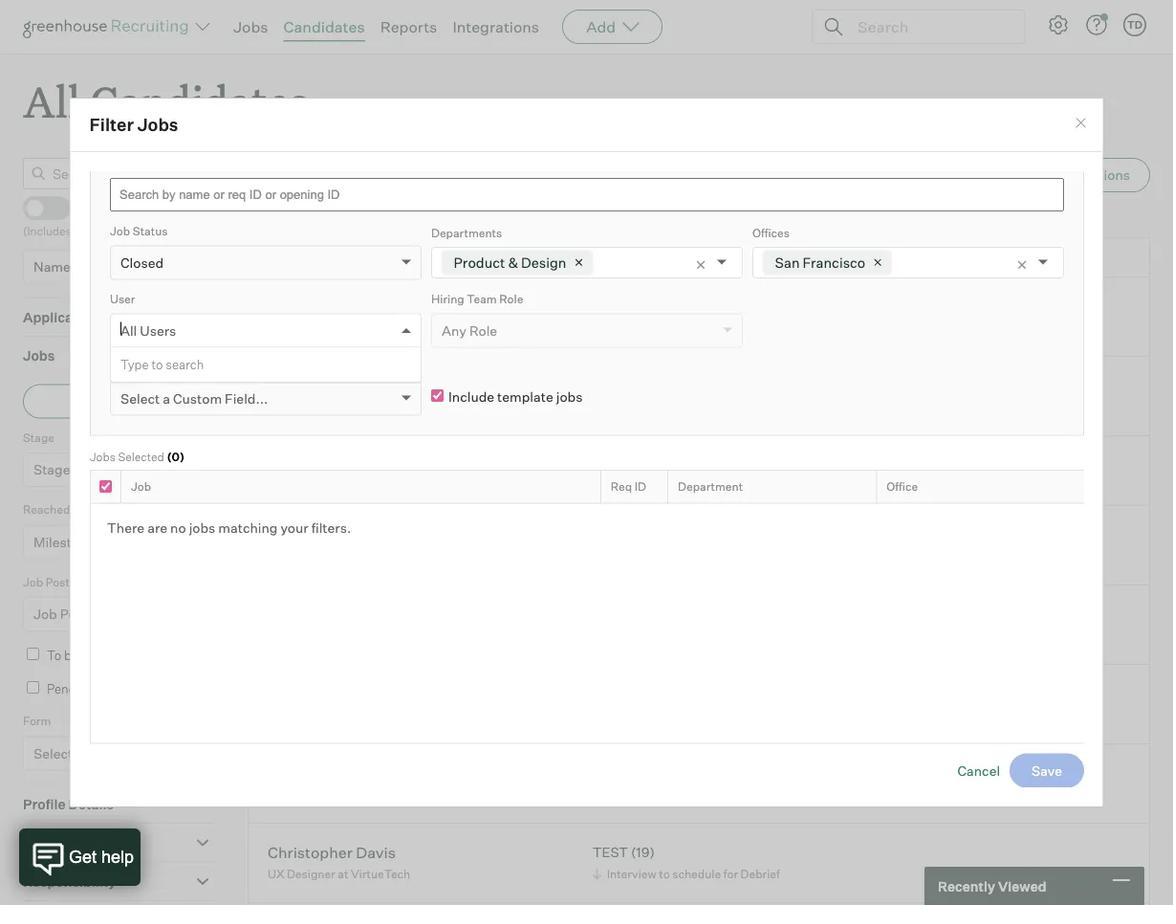 Task type: describe. For each thing, give the bounding box(es) containing it.
add button
[[563, 10, 663, 44]]

davis
[[356, 843, 396, 862]]

1 vertical spatial job post submitted
[[33, 606, 157, 623]]

job status
[[110, 223, 167, 238]]

candidate reports are now available! apply filters and select "view in app" element
[[690, 158, 865, 192]]

1 vertical spatial custom
[[173, 389, 222, 406]]

users
[[139, 321, 176, 338]]

no
[[170, 518, 186, 535]]

interview to schedule for technical interview link
[[590, 318, 850, 336]]

greenhouse recruiting image
[[23, 15, 195, 38]]

offer to be created link
[[590, 472, 711, 490]]

any
[[442, 321, 466, 338]]

are
[[147, 518, 167, 535]]

add candidate link
[[872, 158, 1024, 192]]

and
[[122, 224, 142, 238]]

debrief
[[741, 866, 780, 881]]

be inside test (19) offer to be created
[[650, 474, 663, 489]]

req
[[611, 479, 632, 493]]

donna baker
[[268, 296, 360, 315]]

0 vertical spatial type
[[101, 309, 133, 325]]

form element
[[23, 712, 214, 784]]

pending
[[47, 681, 94, 697]]

name
[[33, 258, 71, 275]]

ux
[[268, 866, 284, 881]]

0 vertical spatial milestone
[[73, 502, 125, 517]]

rachel brown link
[[268, 455, 366, 477]]

test (19) interview to schedule for technical interview
[[593, 298, 845, 335]]

0 vertical spatial job post submitted
[[23, 575, 129, 589]]

burton
[[300, 525, 349, 544]]

office
[[887, 479, 918, 493]]

37
[[305, 165, 321, 181]]

closed
[[120, 253, 163, 270]]

Include template jobs checkbox
[[431, 389, 443, 401]]

name (a to z) option
[[33, 258, 121, 275]]

rachel
[[268, 455, 317, 474]]

bulk actions link
[[1032, 158, 1151, 192]]

clear all element for san francisco
[[1011, 247, 1038, 277]]

there are no jobs matching your filters.
[[107, 518, 351, 535]]

closed option
[[120, 253, 163, 270]]

1 vertical spatial jobs
[[189, 518, 215, 535]]

test (19) offer to be created
[[593, 452, 707, 489]]

there
[[107, 518, 144, 535]]

sent
[[81, 648, 106, 663]]

field...
[[224, 389, 268, 406]]

bulk
[[1052, 167, 1080, 183]]

manager
[[336, 400, 383, 414]]

jobs selected (0)
[[89, 448, 184, 463]]

report
[[775, 167, 818, 183]]

to be sent
[[47, 648, 106, 663]]

source
[[23, 834, 69, 851]]

user
[[110, 291, 135, 305]]

christopher davis ux designer at virtuetech
[[268, 843, 411, 881]]

full text search (includes resumes and notes)
[[23, 200, 178, 238]]

candidates link
[[284, 17, 365, 36]]

actions
[[1083, 167, 1131, 183]]

product
[[453, 253, 505, 270]]

0 horizontal spatial form
[[23, 714, 51, 728]]

clear all element for product & design
[[689, 247, 717, 277]]

1 vertical spatial post
[[60, 606, 88, 623]]

schedule for test (19) interview to schedule for debrief
[[673, 866, 721, 881]]

engineering
[[268, 400, 333, 414]]

custom field
[[110, 359, 180, 373]]

all for all users
[[120, 321, 137, 338]]

job inside button
[[134, 393, 158, 410]]

offices
[[752, 225, 790, 239]]

donna baker has been in technical interview for more than 14 days image
[[363, 304, 380, 315]]

filter for filter jobs
[[89, 114, 134, 135]]

status
[[132, 223, 167, 238]]

search
[[133, 200, 175, 216]]

reports link
[[380, 17, 438, 36]]

schedule for test (19) interview to schedule for technical interview
[[673, 320, 721, 335]]

to for test (19) offer to be created
[[636, 474, 647, 489]]

include template jobs
[[448, 388, 583, 404]]

bulk actions
[[1052, 167, 1131, 183]]

responsibility
[[23, 873, 116, 890]]

filter for filter by job
[[79, 393, 112, 410]]

1 vertical spatial be
[[64, 648, 78, 663]]

id
[[634, 479, 646, 493]]

generate
[[714, 167, 772, 183]]

clear all image for san francisco
[[1016, 258, 1029, 271]]

for for test (19) interview to schedule for technical interview
[[724, 320, 739, 335]]

notes)
[[144, 224, 178, 238]]

designer
[[287, 866, 336, 881]]

1 horizontal spatial at
[[380, 320, 391, 335]]

all users
[[120, 321, 176, 338]]

0 vertical spatial jobs
[[556, 388, 583, 404]]

configure image
[[1048, 13, 1071, 36]]

at inside christopher davis ux designer at virtuetech
[[338, 866, 349, 881]]

type inside filter jobs dialog
[[120, 356, 148, 371]]

filter by job button
[[23, 384, 214, 419]]

details
[[68, 796, 114, 812]]

add candidate
[[911, 167, 1004, 183]]

team
[[467, 291, 497, 305]]

generate report button
[[690, 158, 865, 192]]

reached milestone element
[[23, 501, 214, 573]]

pending submission
[[47, 681, 162, 697]]

showing 37 candidate applications
[[248, 165, 466, 181]]

(19) for test (19) offer to be created
[[631, 452, 655, 468]]

reached
[[23, 502, 70, 517]]

0 vertical spatial candidates
[[284, 17, 365, 36]]

field
[[154, 359, 180, 373]]

created
[[666, 474, 707, 489]]

marketing
[[268, 320, 323, 335]]



Task type: locate. For each thing, give the bounding box(es) containing it.
0 vertical spatial schedule
[[673, 320, 721, 335]]

select up the profile
[[33, 745, 73, 762]]

2 clear all element from the left
[[1011, 247, 1038, 277]]

cancel link
[[958, 761, 1000, 778]]

filter jobs dialog
[[69, 98, 1104, 807]]

virtuetech
[[351, 866, 411, 881]]

by
[[115, 393, 131, 410]]

be right id on the right
[[650, 474, 663, 489]]

candidates right jobs link
[[284, 17, 365, 36]]

for inside test (19) interview to schedule for technical interview
[[724, 320, 739, 335]]

to inside test (19) interview to schedule for technical interview
[[659, 320, 670, 335]]

tim burton
[[268, 525, 349, 544]]

0 vertical spatial stage
[[23, 430, 55, 445]]

(19) for test (19) interview to schedule for technical interview
[[631, 298, 655, 314]]

for inside "test (19) interview to schedule for debrief"
[[724, 866, 739, 881]]

be right to
[[64, 648, 78, 663]]

type
[[101, 309, 133, 325], [120, 356, 148, 371]]

not migrated
[[457, 206, 534, 221]]

0 horizontal spatial role
[[469, 321, 497, 338]]

1 vertical spatial all
[[120, 321, 137, 338]]

(19) for test (19) interview to schedule for debrief
[[631, 844, 655, 861]]

role right team
[[499, 291, 523, 305]]

0 vertical spatial form
[[23, 714, 51, 728]]

1 horizontal spatial form
[[86, 745, 119, 762]]

donna baker link
[[268, 296, 360, 318]]

clear all image for product & design
[[694, 258, 707, 271]]

product & design
[[453, 253, 566, 270]]

template
[[497, 388, 553, 404]]

marketing specialist at apple
[[268, 320, 425, 335]]

hiring team role
[[431, 291, 523, 305]]

add inside popup button
[[587, 17, 616, 36]]

1 horizontal spatial clear all image
[[1016, 258, 1029, 271]]

interview for test (19) interview to schedule for technical interview
[[607, 320, 657, 335]]

add for add
[[587, 17, 616, 36]]

0 vertical spatial custom
[[110, 359, 151, 373]]

test for test (19) offer to be created
[[593, 452, 629, 468]]

form
[[23, 714, 51, 728], [86, 745, 119, 762]]

clear all element
[[689, 247, 717, 277], [1011, 247, 1038, 277]]

a inside filter jobs dialog
[[162, 389, 170, 406]]

jobs right no
[[189, 518, 215, 535]]

0 horizontal spatial jobs
[[189, 518, 215, 535]]

0 horizontal spatial custom
[[110, 359, 151, 373]]

for
[[724, 320, 739, 335], [724, 866, 739, 881]]

reports
[[380, 17, 438, 36]]

select for select a form
[[33, 745, 73, 762]]

search
[[165, 356, 204, 371]]

1 vertical spatial form
[[86, 745, 119, 762]]

1 test from the top
[[593, 298, 629, 314]]

offer
[[607, 474, 634, 489]]

viewed
[[999, 878, 1047, 894]]

to inside "test (19) interview to schedule for debrief"
[[659, 866, 670, 881]]

rachel brown
[[268, 455, 366, 474]]

1 vertical spatial candidates
[[90, 73, 308, 129]]

for left technical
[[724, 320, 739, 335]]

departments
[[431, 225, 502, 239]]

0 vertical spatial all
[[23, 73, 80, 129]]

integrations link
[[453, 17, 540, 36]]

(0)
[[166, 448, 184, 463]]

matching
[[218, 518, 277, 535]]

1 vertical spatial select
[[33, 745, 73, 762]]

(19) inside "test (19) interview to schedule for debrief"
[[631, 844, 655, 861]]

filter inside button
[[79, 393, 112, 410]]

all for all candidates
[[23, 73, 80, 129]]

all left users
[[120, 321, 137, 338]]

0 vertical spatial post
[[46, 575, 70, 589]]

your
[[280, 518, 308, 535]]

0 vertical spatial be
[[650, 474, 663, 489]]

1 vertical spatial filter
[[79, 393, 112, 410]]

candidate
[[940, 167, 1004, 183]]

application type
[[23, 309, 133, 325]]

open
[[346, 206, 377, 221]]

job post submitted down reached milestone element
[[23, 575, 129, 589]]

1 clear all element from the left
[[689, 247, 717, 277]]

post up to be sent on the left of page
[[60, 606, 88, 623]]

custom up by
[[110, 359, 151, 373]]

form down pending submission option
[[23, 714, 51, 728]]

jobs right open
[[380, 206, 408, 221]]

jobs up search candidates field
[[137, 114, 178, 135]]

2 schedule from the top
[[673, 866, 721, 881]]

schedule left debrief
[[673, 866, 721, 881]]

1 vertical spatial milestone
[[33, 534, 95, 550]]

&
[[508, 253, 518, 270]]

to for test (19) interview to schedule for technical interview
[[659, 320, 670, 335]]

Search candidates field
[[23, 158, 214, 190]]

0 vertical spatial (19)
[[631, 298, 655, 314]]

all candidates
[[23, 73, 308, 129]]

1 vertical spatial type
[[120, 356, 148, 371]]

candidates down jobs link
[[90, 73, 308, 129]]

0 vertical spatial at
[[380, 320, 391, 335]]

resumes
[[74, 224, 119, 238]]

td
[[1128, 18, 1143, 31]]

1 vertical spatial test
[[593, 452, 629, 468]]

job post submitted up "sent"
[[33, 606, 157, 623]]

a for custom
[[162, 389, 170, 406]]

test for test (19) interview to schedule for debrief
[[593, 844, 629, 861]]

post down reached
[[46, 575, 70, 589]]

submitted up "sent"
[[91, 606, 157, 623]]

add for add candidate
[[911, 167, 937, 183]]

hiring
[[431, 291, 464, 305]]

td button
[[1120, 10, 1151, 40]]

0 vertical spatial submitted
[[72, 575, 129, 589]]

select for select a custom field...
[[120, 389, 159, 406]]

donna
[[268, 296, 315, 315]]

2 vertical spatial test
[[593, 844, 629, 861]]

filter left by
[[79, 393, 112, 410]]

select a custom field...
[[120, 389, 268, 406]]

1 horizontal spatial clear all element
[[1011, 247, 1038, 277]]

clear all image
[[694, 258, 707, 271], [1016, 258, 1029, 271]]

0 horizontal spatial clear all image
[[694, 258, 707, 271]]

cancel
[[958, 761, 1000, 778]]

schedule left technical
[[673, 320, 721, 335]]

at down the 'christopher davis' link on the left bottom
[[338, 866, 349, 881]]

jobs right template
[[556, 388, 583, 404]]

select inside filter jobs dialog
[[120, 389, 159, 406]]

stage element
[[23, 428, 214, 501]]

1 for from the top
[[724, 320, 739, 335]]

all inside filter jobs dialog
[[120, 321, 137, 338]]

0 horizontal spatial at
[[338, 866, 349, 881]]

type down "user"
[[101, 309, 133, 325]]

(19) up interview to schedule for debrief link
[[631, 844, 655, 861]]

a inside form element
[[76, 745, 83, 762]]

a up "profile details" at the bottom left of the page
[[76, 745, 83, 762]]

select
[[120, 389, 159, 406], [33, 745, 73, 762]]

selected
[[118, 448, 164, 463]]

application
[[23, 309, 98, 325]]

0 horizontal spatial clear all element
[[689, 247, 717, 277]]

open jobs
[[346, 206, 408, 221]]

3 (19) from the top
[[631, 844, 655, 861]]

role right any
[[469, 321, 497, 338]]

(19) up interview to schedule for technical interview link
[[631, 298, 655, 314]]

to inside test (19) offer to be created
[[636, 474, 647, 489]]

to for test (19) interview to schedule for debrief
[[659, 866, 670, 881]]

migrated
[[481, 206, 534, 221]]

2 clear all image from the left
[[1016, 258, 1029, 271]]

None field
[[120, 314, 125, 346]]

custom
[[110, 359, 151, 373], [173, 389, 222, 406]]

(19)
[[631, 298, 655, 314], [631, 452, 655, 468], [631, 844, 655, 861]]

(19) inside test (19) interview to schedule for technical interview
[[631, 298, 655, 314]]

0 vertical spatial a
[[162, 389, 170, 406]]

0 vertical spatial add
[[587, 17, 616, 36]]

test for test (19) interview to schedule for technical interview
[[593, 298, 629, 314]]

z)
[[107, 258, 121, 275]]

generate report
[[714, 167, 818, 183]]

role
[[499, 291, 523, 305], [469, 321, 497, 338]]

Search text field
[[853, 13, 1008, 41]]

filter up search candidates field
[[89, 114, 134, 135]]

schedule inside test (19) interview to schedule for technical interview
[[673, 320, 721, 335]]

christopher
[[268, 843, 353, 862]]

showing
[[248, 165, 302, 181]]

jobs link
[[233, 17, 268, 36]]

0 horizontal spatial be
[[64, 648, 78, 663]]

(19) up offer to be created link
[[631, 452, 655, 468]]

active
[[260, 206, 297, 221]]

test inside test (19) interview to schedule for technical interview
[[593, 298, 629, 314]]

req id
[[611, 479, 646, 493]]

Search by name or req ID or opening ID field
[[110, 177, 1064, 211]]

to
[[47, 648, 61, 663]]

0 horizontal spatial add
[[587, 17, 616, 36]]

apple
[[393, 320, 425, 335]]

zach brock link
[[268, 376, 349, 398]]

interview inside "test (19) interview to schedule for debrief"
[[607, 866, 657, 881]]

None checkbox
[[99, 480, 111, 492]]

0 horizontal spatial a
[[76, 745, 83, 762]]

1 vertical spatial a
[[76, 745, 83, 762]]

0 vertical spatial role
[[499, 291, 523, 305]]

zach brock engineering manager
[[268, 376, 383, 414]]

2 (19) from the top
[[631, 452, 655, 468]]

test inside "test (19) interview to schedule for debrief"
[[593, 844, 629, 861]]

1 horizontal spatial add
[[911, 167, 937, 183]]

2 test from the top
[[593, 452, 629, 468]]

filter inside dialog
[[89, 114, 134, 135]]

Pending submission checkbox
[[27, 681, 39, 694]]

select inside form element
[[33, 745, 73, 762]]

0 vertical spatial filter
[[89, 114, 134, 135]]

at down donna baker has been in technical interview for more than 14 days "icon"
[[380, 320, 391, 335]]

reached milestone
[[23, 502, 125, 517]]

1 horizontal spatial custom
[[173, 389, 222, 406]]

design
[[521, 253, 566, 270]]

1 vertical spatial schedule
[[673, 866, 721, 881]]

christopher davis link
[[268, 843, 396, 865]]

1 vertical spatial for
[[724, 866, 739, 881]]

any role
[[442, 321, 497, 338]]

interview
[[607, 320, 657, 335], [795, 320, 845, 335], [607, 866, 657, 881]]

1 horizontal spatial be
[[650, 474, 663, 489]]

interview for test (19) interview to schedule for debrief
[[607, 866, 657, 881]]

all left filter jobs
[[23, 73, 80, 129]]

milestone up there
[[73, 502, 125, 517]]

filter by job
[[79, 393, 158, 410]]

1 vertical spatial stage
[[33, 461, 70, 478]]

1 vertical spatial role
[[469, 321, 497, 338]]

for for test (19) interview to schedule for debrief
[[724, 866, 739, 881]]

1 clear all image from the left
[[694, 258, 707, 271]]

to inside filter jobs dialog
[[151, 356, 163, 371]]

department
[[678, 479, 743, 493]]

technical
[[741, 320, 793, 335]]

0 vertical spatial select
[[120, 389, 159, 406]]

be
[[650, 474, 663, 489], [64, 648, 78, 663]]

a down field
[[162, 389, 170, 406]]

baker
[[318, 296, 360, 315]]

0 vertical spatial test
[[593, 298, 629, 314]]

san
[[775, 253, 800, 270]]

stage
[[23, 430, 55, 445], [33, 461, 70, 478]]

select a form
[[33, 745, 119, 762]]

1 vertical spatial add
[[911, 167, 937, 183]]

(19) inside test (19) offer to be created
[[631, 452, 655, 468]]

close image
[[1074, 115, 1089, 131]]

1 vertical spatial submitted
[[91, 606, 157, 623]]

zach
[[268, 376, 304, 395]]

select down custom field
[[120, 389, 159, 406]]

1 (19) from the top
[[631, 298, 655, 314]]

0 horizontal spatial all
[[23, 73, 80, 129]]

2 for from the top
[[724, 866, 739, 881]]

1 vertical spatial (19)
[[631, 452, 655, 468]]

0 horizontal spatial select
[[33, 745, 73, 762]]

schedule inside "test (19) interview to schedule for debrief"
[[673, 866, 721, 881]]

1 horizontal spatial jobs
[[556, 388, 583, 404]]

job post submitted element
[[23, 573, 214, 645]]

test inside test (19) offer to be created
[[593, 452, 629, 468]]

1 schedule from the top
[[673, 320, 721, 335]]

milestone down reached milestone
[[33, 534, 95, 550]]

1 horizontal spatial a
[[162, 389, 170, 406]]

To be sent checkbox
[[27, 648, 39, 660]]

recently viewed
[[938, 878, 1047, 894]]

1 horizontal spatial all
[[120, 321, 137, 338]]

1 vertical spatial at
[[338, 866, 349, 881]]

a for form
[[76, 745, 83, 762]]

jobs left candidates link
[[233, 17, 268, 36]]

checkmark image
[[32, 201, 46, 214]]

1 horizontal spatial role
[[499, 291, 523, 305]]

profile details
[[23, 796, 114, 812]]

jobs left selected
[[89, 448, 115, 463]]

submitted down reached milestone element
[[72, 575, 129, 589]]

submitted
[[72, 575, 129, 589], [91, 606, 157, 623]]

for left debrief
[[724, 866, 739, 881]]

custom down search
[[173, 389, 222, 406]]

type left field
[[120, 356, 148, 371]]

3 test from the top
[[593, 844, 629, 861]]

filter
[[89, 114, 134, 135], [79, 393, 112, 410]]

form up details
[[86, 745, 119, 762]]

1 horizontal spatial select
[[120, 389, 159, 406]]

0 vertical spatial for
[[724, 320, 739, 335]]

interview to schedule for debrief link
[[590, 865, 785, 883]]

jobs down application
[[23, 347, 55, 364]]

2 vertical spatial (19)
[[631, 844, 655, 861]]

tim burton link
[[268, 525, 349, 547]]



Task type: vqa. For each thing, say whether or not it's contained in the screenshot.
Review for UX/UI Designer at Anyway, Inc.
no



